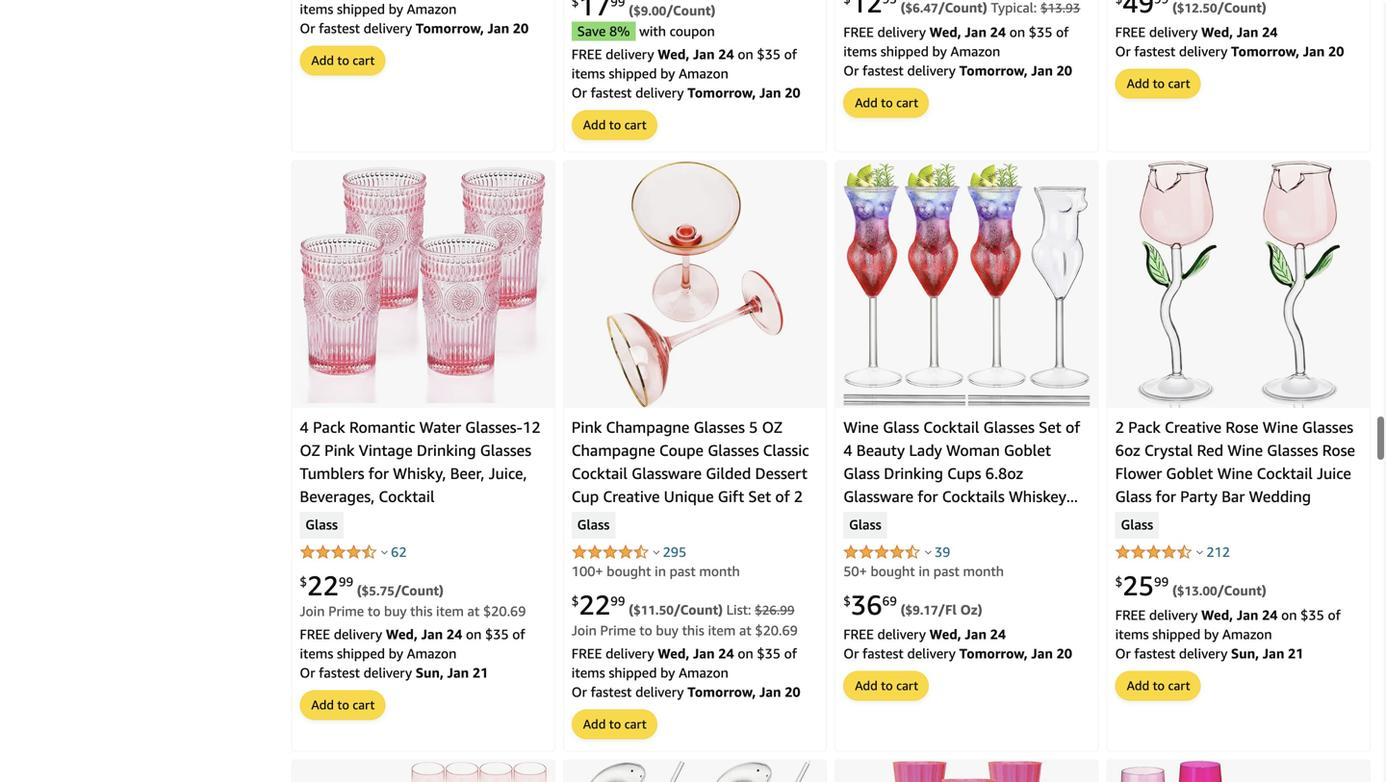 Task type: vqa. For each thing, say whether or not it's contained in the screenshot.
bottom "buy"
yes



Task type: locate. For each thing, give the bounding box(es) containing it.
creative right cup
[[603, 488, 660, 506]]

vintage
[[359, 442, 413, 460]]

past
[[670, 564, 696, 580], [934, 564, 960, 580]]

wine glass cocktail glasses set of 4 beauty lady woman goblet glass drinking cups 6.8oz glassware for cocktails whiskey wine beer milk champagne juice home party
[[844, 418, 1081, 552]]

2 horizontal spatial 99
[[1155, 575, 1169, 590]]

99 inside $ 22 99 ( $11.50 /count) list: $26.99 join prime to buy this item at $20.69
[[611, 594, 625, 609]]

for down vintage
[[369, 465, 389, 483]]

month for set
[[699, 564, 740, 580]]

0 horizontal spatial past
[[670, 564, 696, 580]]

2 past from the left
[[934, 564, 960, 580]]

sun, down $ 25 99 ( $13.00 /count) at bottom
[[1232, 646, 1260, 662]]

0 horizontal spatial sun,
[[416, 665, 444, 681]]

by down $ 22 99 ( $11.50 /count) list: $26.99 join prime to buy this item at $20.69
[[661, 665, 675, 681]]

rose
[[1226, 418, 1259, 437], [1323, 442, 1356, 460]]

shipped down $5.75
[[337, 646, 385, 662]]

by down $ 22 99 ( $5.75 /count) join prime to buy this item at $20.69
[[389, 646, 403, 662]]

for down flower
[[1156, 488, 1177, 506]]

$ down 50+
[[844, 594, 851, 609]]

in down 295
[[655, 564, 666, 580]]

oz inside '4 pack romantic water glasses-12 oz pink vintage drinking glasses tumblers for whisky, beer, juice, beverages, cocktail'
[[300, 442, 320, 460]]

$35 for 2 pack creative rose wine glasses 6oz crystal red wine glasses rose flower goblet wine cocktail juice glass for party bar wedding
[[1301, 608, 1325, 624]]

shipped down $11.50
[[609, 665, 657, 681]]

$20.69 inside $ 22 99 ( $5.75 /count) join prime to buy this item at $20.69
[[483, 604, 526, 620]]

oz up tumblers
[[300, 442, 320, 460]]

1 pack from the left
[[313, 418, 345, 437]]

goblet up 6.8oz
[[1004, 442, 1052, 460]]

on
[[1010, 24, 1026, 40], [738, 46, 754, 62], [1282, 608, 1298, 624], [466, 627, 482, 643], [738, 646, 754, 662]]

drinking down lady
[[884, 465, 944, 483]]

( $9.00 /count)
[[629, 3, 716, 18]]

0 vertical spatial glassware
[[632, 465, 702, 483]]

0 vertical spatial 2
[[1116, 418, 1125, 437]]

$26.99
[[755, 603, 795, 618]]

shipped for pink champagne glasses 5 oz champagne coupe glasses classic cocktail glassware gilded dessert cup creative unique gift set of 2
[[609, 665, 657, 681]]

1 in from the left
[[655, 564, 666, 580]]

$13.93
[[1041, 1, 1081, 15]]

36
[[851, 589, 883, 622]]

0 horizontal spatial or fastest delivery sun, jan 21
[[300, 665, 488, 681]]

0 horizontal spatial bought
[[607, 564, 651, 580]]

1 vertical spatial oz
[[300, 442, 320, 460]]

shipped
[[881, 43, 929, 59], [609, 66, 657, 82], [1153, 627, 1201, 643], [337, 646, 385, 662], [609, 665, 657, 681]]

1 vertical spatial 2
[[794, 488, 803, 506]]

pink right the 12
[[572, 418, 602, 437]]

month up oz)
[[963, 564, 1004, 580]]

pink inside '4 pack romantic water glasses-12 oz pink vintage drinking glasses tumblers for whisky, beer, juice, beverages, cocktail'
[[324, 442, 355, 460]]

0 vertical spatial pink
[[572, 418, 602, 437]]

/count) inside $ 25 99 ( $13.00 /count)
[[1218, 583, 1267, 599]]

or fastest delivery tomorrow, jan 20 for "free delivery wed, jan 24 on $35 of items shipped by amazon" element below the coupon
[[572, 85, 801, 101]]

popover image left the 295 link
[[653, 550, 660, 555]]

1 month from the left
[[699, 564, 740, 580]]

prime down $5.75
[[328, 604, 364, 620]]

free delivery wed, jan 24 element down "$9.17"
[[844, 627, 1006, 643]]

/count) inside $ 22 99 ( $11.50 /count) list: $26.99 join prime to buy this item at $20.69
[[674, 602, 723, 618]]

0 horizontal spatial pink
[[324, 442, 355, 460]]

creative inside 2 pack creative rose wine glasses 6oz crystal red wine glasses rose flower goblet wine cocktail juice glass for party bar wedding
[[1165, 418, 1222, 437]]

1 horizontal spatial glassware
[[844, 488, 914, 506]]

1 vertical spatial juice
[[1040, 511, 1074, 529]]

2 popover image from the left
[[653, 550, 660, 555]]

2 pack creative rose wine glasses 6oz crystal red wine glasses rose flower goblet wine cocktail juice glass for party bar ... image
[[1137, 161, 1341, 408]]

popover image for 212
[[1197, 550, 1204, 555]]

/count) for $ 25 99 ( $13.00 /count)
[[1218, 583, 1267, 599]]

1 horizontal spatial pink
[[572, 418, 602, 437]]

cocktail inside 2 pack creative rose wine glasses 6oz crystal red wine glasses rose flower goblet wine cocktail juice glass for party bar wedding
[[1257, 465, 1313, 483]]

set right gift
[[749, 488, 771, 506]]

( inside $ 36 69 ( $9.17 /fl oz) free delivery wed, jan 24 or fastest delivery tomorrow, jan 20
[[901, 602, 906, 618]]

party left bar
[[1181, 488, 1218, 506]]

99 for 4 pack romantic water glasses-12 oz pink vintage drinking glasses tumblers for whisky, beer, juice, beverages, cocktail
[[339, 575, 353, 590]]

on $35 of items shipped by amazon down $ 22 99 ( $5.75 /count) join prime to buy this item at $20.69
[[300, 627, 525, 662]]

for inside 2 pack creative rose wine glasses 6oz crystal red wine glasses rose flower goblet wine cocktail juice glass for party bar wedding
[[1156, 488, 1177, 506]]

0 horizontal spatial month
[[699, 564, 740, 580]]

set inside the wine glass cocktail glasses set of 4 beauty lady woman goblet glass drinking cups 6.8oz glassware for cocktails whiskey wine beer milk champagne juice home party
[[1039, 418, 1062, 437]]

99 left $11.50
[[611, 594, 625, 609]]

bought up the 69
[[871, 564, 915, 580]]

( for $ 25 99 ( $13.00 /count)
[[1173, 583, 1178, 599]]

bought for unique
[[607, 564, 651, 580]]

crystal
[[1145, 442, 1193, 460]]

or fastest delivery sun, jan 21 down $ 22 99 ( $5.75 /count) join prime to buy this item at $20.69
[[300, 665, 488, 681]]

items for pink champagne glasses 5 oz champagne coupe glasses classic cocktail glassware gilded dessert cup creative unique gift set of 2
[[572, 665, 605, 681]]

glass inside 2 pack creative rose wine glasses 6oz crystal red wine glasses rose flower goblet wine cocktail juice glass for party bar wedding
[[1116, 488, 1152, 506]]

popover image left 62 link
[[381, 550, 388, 555]]

$ 22 99 ( $11.50 /count) list: $26.99 join prime to buy this item at $20.69
[[572, 589, 798, 639]]

pink up tumblers
[[324, 442, 355, 460]]

wine up bar
[[1218, 465, 1253, 483]]

to inside $ 22 99 ( $11.50 /count) list: $26.99 join prime to buy this item at $20.69
[[640, 623, 653, 639]]

0 horizontal spatial item
[[436, 604, 464, 620]]

drinking
[[417, 442, 476, 460], [884, 465, 944, 483]]

1 horizontal spatial for
[[918, 488, 938, 506]]

pack up tumblers
[[313, 418, 345, 437]]

dragon glassware x barbie champagne flutes, pink and magenta crystal glass, mimosa and cocktail glasses, 8 oz capacity, se... image
[[1117, 761, 1361, 783]]

1 bought from the left
[[607, 564, 651, 580]]

pink champagne glasses 5 oz champagne coupe glasses classic cocktail glassware gilded dessert cup creative unique gift set of 2 link
[[572, 418, 810, 506]]

tomorrow, inside free delivery wed, jan 24 or fastest delivery tomorrow, jan 20
[[1232, 43, 1300, 59]]

/count) left 'list:'
[[674, 602, 723, 618]]

100+ bought in past month
[[572, 564, 740, 580]]

2 vertical spatial champagne
[[952, 511, 1036, 529]]

0 horizontal spatial prime
[[328, 604, 364, 620]]

wine right 'red'
[[1228, 442, 1263, 460]]

glasses
[[694, 418, 745, 437], [984, 418, 1035, 437], [1303, 418, 1354, 437], [480, 442, 532, 460], [708, 442, 759, 460], [1267, 442, 1319, 460]]

cocktail inside the wine glass cocktail glasses set of 4 beauty lady woman goblet glass drinking cups 6.8oz glassware for cocktails whiskey wine beer milk champagne juice home party
[[924, 418, 980, 437]]

1 horizontal spatial pack
[[1129, 418, 1161, 437]]

4 up tumblers
[[300, 418, 309, 437]]

$ for $ 25 99 ( $13.00 /count)
[[1116, 575, 1123, 590]]

or fastest delivery tomorrow, jan 20 element
[[300, 20, 529, 36], [1116, 43, 1345, 59], [844, 63, 1073, 79], [572, 85, 801, 101], [844, 646, 1073, 662], [572, 685, 801, 701]]

in for unique
[[655, 564, 666, 580]]

1 vertical spatial creative
[[603, 488, 660, 506]]

of inside the wine glass cocktail glasses set of 4 beauty lady woman goblet glass drinking cups 6.8oz glassware for cocktails whiskey wine beer milk champagne juice home party
[[1066, 418, 1081, 437]]

0 vertical spatial item
[[436, 604, 464, 620]]

99 inside $ 22 99 ( $5.75 /count) join prime to buy this item at $20.69
[[339, 575, 353, 590]]

pack up 6oz
[[1129, 418, 1161, 437]]

for up milk
[[918, 488, 938, 506]]

4 left beauty
[[844, 442, 853, 460]]

gilded
[[706, 465, 751, 483]]

whisky,
[[393, 465, 446, 483]]

0 vertical spatial creative
[[1165, 418, 1222, 437]]

99 inside $ 25 99 ( $13.00 /count)
[[1155, 575, 1169, 590]]

glassware up beer
[[844, 488, 914, 506]]

drinking inside '4 pack romantic water glasses-12 oz pink vintage drinking glasses tumblers for whisky, beer, juice, beverages, cocktail'
[[417, 442, 476, 460]]

wed, down $12.50
[[1202, 24, 1234, 40]]

at inside $ 22 99 ( $5.75 /count) join prime to buy this item at $20.69
[[468, 604, 480, 620]]

100+
[[572, 564, 603, 580]]

juice inside 2 pack creative rose wine glasses 6oz crystal red wine glasses rose flower goblet wine cocktail juice glass for party bar wedding
[[1317, 465, 1352, 483]]

free delivery wed, jan 24 down $11.50
[[572, 646, 738, 662]]

on $35 of items shipped by amazon down the coupon
[[572, 46, 797, 82]]

0 horizontal spatial goblet
[[1004, 442, 1052, 460]]

champagne
[[606, 418, 690, 437], [572, 442, 655, 460], [952, 511, 1036, 529]]

$ for $ 22 99 ( $5.75 /count) join prime to buy this item at $20.69
[[300, 575, 307, 590]]

2 down dessert
[[794, 488, 803, 506]]

1 horizontal spatial 99
[[611, 594, 625, 609]]

0 vertical spatial join
[[300, 604, 325, 620]]

this
[[410, 604, 433, 620], [682, 623, 705, 639]]

set up whiskey
[[1039, 418, 1062, 437]]

free delivery wed, jan 24 down $13.00
[[1116, 608, 1282, 624]]

or fastest delivery sun, jan 21 down $13.00
[[1116, 646, 1304, 662]]

1 vertical spatial sun,
[[416, 665, 444, 681]]

delivery
[[364, 20, 412, 36], [878, 24, 926, 40], [1150, 24, 1198, 40], [1179, 43, 1228, 59], [606, 46, 654, 62], [908, 63, 956, 79], [636, 85, 684, 101], [1150, 608, 1198, 624], [334, 627, 382, 643], [878, 627, 926, 643], [606, 646, 654, 662], [908, 646, 956, 662], [1179, 646, 1228, 662], [364, 665, 412, 681], [636, 685, 684, 701]]

0 vertical spatial oz
[[762, 418, 783, 437]]

pink
[[572, 418, 602, 437], [324, 442, 355, 460]]

( inside $ 22 99 ( $11.50 /count) list: $26.99 join prime to buy this item at $20.69
[[629, 602, 634, 618]]

bought right 100+
[[607, 564, 651, 580]]

free inside free delivery wed, jan 24 or fastest delivery tomorrow, jan 20
[[1116, 24, 1146, 40]]

item inside $ 22 99 ( $5.75 /count) join prime to buy this item at $20.69
[[436, 604, 464, 620]]

0 vertical spatial $20.69
[[483, 604, 526, 620]]

0 horizontal spatial 2
[[794, 488, 803, 506]]

items
[[844, 43, 877, 59], [572, 66, 605, 82], [1116, 627, 1149, 643], [300, 646, 333, 662], [572, 665, 605, 681]]

99 left $5.75
[[339, 575, 353, 590]]

or inside free delivery wed, jan 24 or fastest delivery tomorrow, jan 20
[[1116, 43, 1131, 59]]

item inside $ 22 99 ( $11.50 /count) list: $26.99 join prime to buy this item at $20.69
[[708, 623, 736, 639]]

1 horizontal spatial item
[[708, 623, 736, 639]]

cocktails
[[942, 488, 1005, 506]]

wed, down the coupon
[[658, 46, 690, 62]]

1 horizontal spatial goblet
[[1167, 465, 1214, 483]]

at
[[468, 604, 480, 620], [739, 623, 752, 639]]

past for gift
[[670, 564, 696, 580]]

bar
[[1222, 488, 1245, 506]]

free delivery wed, jan 24 on $35 of items shipped by amazon element for pink champagne glasses 5 oz champagne coupe glasses classic cocktail glassware gilded dessert cup creative unique gift set of 2
[[572, 646, 797, 681]]

cocktail up the woman
[[924, 418, 980, 437]]

glassware inside the wine glass cocktail glasses set of 4 beauty lady woman goblet glass drinking cups 6.8oz glassware for cocktails whiskey wine beer milk champagne juice home party
[[844, 488, 914, 506]]

1 horizontal spatial sun,
[[1232, 646, 1260, 662]]

for
[[369, 465, 389, 483], [918, 488, 938, 506], [1156, 488, 1177, 506]]

1 vertical spatial buy
[[656, 623, 679, 639]]

22 inside $ 22 99 ( $11.50 /count) list: $26.99 join prime to buy this item at $20.69
[[579, 589, 611, 622]]

pack inside 2 pack creative rose wine glasses 6oz crystal red wine glasses rose flower goblet wine cocktail juice glass for party bar wedding
[[1129, 418, 1161, 437]]

0 horizontal spatial creative
[[603, 488, 660, 506]]

0 vertical spatial set
[[1039, 418, 1062, 437]]

1 horizontal spatial set
[[1039, 418, 1062, 437]]

1 vertical spatial set
[[749, 488, 771, 506]]

prime down $11.50
[[600, 623, 636, 639]]

of for "free delivery wed, jan 24 on $35 of items shipped by amazon" element corresponding to 2 pack creative rose wine glasses 6oz crystal red wine glasses rose flower goblet wine cocktail juice glass for party bar wedding
[[1328, 608, 1341, 624]]

bokon 16 pack plastic wine glasses 7.5 oz wine glass with stem reusable unbreakable wine cups champagne goblets shatterpro... image
[[300, 762, 547, 783]]

buy inside $ 22 99 ( $5.75 /count) join prime to buy this item at $20.69
[[384, 604, 407, 620]]

wed,
[[930, 24, 962, 40], [1202, 24, 1234, 40], [658, 46, 690, 62], [1202, 608, 1234, 624], [386, 627, 418, 643], [930, 627, 962, 643], [658, 646, 690, 662]]

popover image left the 39 link
[[925, 550, 932, 555]]

free delivery wed, jan 24 on $35 of items shipped by amazon element
[[844, 24, 1069, 59], [572, 46, 797, 82], [1116, 608, 1341, 643], [300, 627, 525, 662], [572, 646, 797, 681]]

$ inside $ 22 99 ( $11.50 /count) list: $26.99 join prime to buy this item at $20.69
[[572, 594, 579, 609]]

0 horizontal spatial free delivery wed, jan 24 element
[[844, 627, 1006, 643]]

drinking inside the wine glass cocktail glasses set of 4 beauty lady woman goblet glass drinking cups 6.8oz glassware for cocktails whiskey wine beer milk champagne juice home party
[[884, 465, 944, 483]]

$ left $5.75
[[300, 575, 307, 590]]

shipped down $13.00
[[1153, 627, 1201, 643]]

50+ bought in past month
[[844, 564, 1004, 580]]

tomorrow,
[[416, 20, 484, 36], [1232, 43, 1300, 59], [960, 63, 1028, 79], [688, 85, 756, 101], [960, 646, 1028, 662], [688, 685, 756, 701]]

0 horizontal spatial pack
[[313, 418, 345, 437]]

22
[[307, 570, 339, 602], [579, 589, 611, 622]]

free delivery wed, jan 24 down with
[[572, 46, 738, 62]]

add
[[311, 53, 334, 68], [1127, 76, 1150, 91], [855, 95, 878, 110], [583, 118, 606, 133], [855, 679, 878, 694], [1127, 679, 1150, 694], [311, 698, 334, 713], [583, 717, 606, 732]]

1 popover image from the left
[[381, 550, 388, 555]]

or fastest delivery tomorrow, jan 20 for "free delivery wed, jan 24 on $35 of items shipped by amazon" element underneath $6.47
[[844, 63, 1073, 79]]

1 horizontal spatial or fastest delivery sun, jan 21 element
[[1116, 646, 1304, 662]]

1 vertical spatial at
[[739, 623, 752, 639]]

jan
[[488, 20, 510, 36], [965, 24, 987, 40], [1237, 24, 1259, 40], [1304, 43, 1325, 59], [693, 46, 715, 62], [1032, 63, 1053, 79], [760, 85, 781, 101], [1237, 608, 1259, 624], [421, 627, 443, 643], [965, 627, 987, 643], [693, 646, 715, 662], [1032, 646, 1053, 662], [1263, 646, 1285, 662], [447, 665, 469, 681], [760, 685, 781, 701]]

99 left $13.00
[[1155, 575, 1169, 590]]

1 horizontal spatial 22
[[579, 589, 611, 622]]

2 up 6oz
[[1116, 418, 1125, 437]]

20
[[513, 20, 529, 36], [1329, 43, 1345, 59], [1057, 63, 1073, 79], [785, 85, 801, 101], [1057, 646, 1073, 662], [785, 685, 801, 701]]

champagne up cup
[[572, 442, 655, 460]]

juice
[[1317, 465, 1352, 483], [1040, 511, 1074, 529]]

1 horizontal spatial prime
[[600, 623, 636, 639]]

1 horizontal spatial $20.69
[[755, 623, 798, 639]]

1 horizontal spatial buy
[[656, 623, 679, 639]]

$5.75
[[362, 584, 395, 599]]

or inside $ 36 69 ( $9.17 /fl oz) free delivery wed, jan 24 or fastest delivery tomorrow, jan 20
[[844, 646, 859, 662]]

0 vertical spatial sun,
[[1232, 646, 1260, 662]]

of inside "pink champagne glasses 5 oz champagne coupe glasses classic cocktail glassware gilded dessert cup creative unique gift set of 2"
[[775, 488, 790, 506]]

wine up beauty
[[844, 418, 879, 437]]

on $35 of items shipped by amazon for 2 pack creative rose wine glasses 6oz crystal red wine glasses rose flower goblet wine cocktail juice glass for party bar wedding
[[1116, 608, 1341, 643]]

4 popover image from the left
[[1197, 550, 1204, 555]]

99
[[339, 575, 353, 590], [1155, 575, 1169, 590], [611, 594, 625, 609]]

22 left $5.75
[[307, 570, 339, 602]]

62
[[391, 545, 407, 561]]

past down the 39 link
[[934, 564, 960, 580]]

or fastest delivery sun, jan 21 element
[[1116, 646, 1304, 662], [300, 665, 488, 681]]

or
[[300, 20, 315, 36], [1116, 43, 1131, 59], [844, 63, 859, 79], [572, 85, 587, 101], [844, 646, 859, 662], [1116, 646, 1131, 662], [300, 665, 315, 681], [572, 685, 587, 701]]

1 horizontal spatial rose
[[1323, 442, 1356, 460]]

by down $6.47
[[933, 43, 947, 59]]

cocktail up cup
[[572, 465, 628, 483]]

pack for crystal
[[1129, 418, 1161, 437]]

$
[[300, 575, 307, 590], [1116, 575, 1123, 590], [572, 594, 579, 609], [844, 594, 851, 609]]

free
[[844, 24, 874, 40], [1116, 24, 1146, 40], [572, 46, 602, 62], [1116, 608, 1146, 624], [300, 627, 330, 643], [844, 627, 874, 643], [572, 646, 602, 662]]

0 horizontal spatial drinking
[[417, 442, 476, 460]]

glassware inside "pink champagne glasses 5 oz champagne coupe glasses classic cocktail glassware gilded dessert cup creative unique gift set of 2"
[[632, 465, 702, 483]]

21
[[1288, 646, 1304, 662], [473, 665, 488, 681]]

shipped for 2 pack creative rose wine glasses 6oz crystal red wine glasses rose flower goblet wine cocktail juice glass for party bar wedding
[[1153, 627, 1201, 643]]

0 horizontal spatial 99
[[339, 575, 353, 590]]

0 vertical spatial goblet
[[1004, 442, 1052, 460]]

0 vertical spatial free delivery wed, jan 24 element
[[1116, 24, 1278, 40]]

by for 2 pack creative rose wine glasses 6oz crystal red wine glasses rose flower goblet wine cocktail juice glass for party bar wedding
[[1205, 627, 1219, 643]]

$35
[[1029, 24, 1053, 40], [757, 46, 781, 62], [1301, 608, 1325, 624], [485, 627, 509, 643], [757, 646, 781, 662]]

$ left $13.00
[[1116, 575, 1123, 590]]

/fl
[[939, 602, 957, 618]]

creative
[[1165, 418, 1222, 437], [603, 488, 660, 506]]

1 horizontal spatial juice
[[1317, 465, 1352, 483]]

0 horizontal spatial 4
[[300, 418, 309, 437]]

99 for pink champagne glasses 5 oz champagne coupe glasses classic cocktail glassware gilded dessert cup creative unique gift set of 2
[[611, 594, 625, 609]]

0 vertical spatial prime
[[328, 604, 364, 620]]

$ inside $ 25 99 ( $13.00 /count)
[[1116, 575, 1123, 590]]

or fastest delivery sun, jan 21 element for cocktail
[[300, 665, 488, 681]]

or fastest delivery sun, jan 21 element down $13.00
[[1116, 646, 1304, 662]]

cart
[[353, 53, 375, 68], [1169, 76, 1191, 91], [897, 95, 919, 110], [625, 118, 647, 133], [897, 679, 919, 694], [1169, 679, 1191, 694], [353, 698, 375, 713], [625, 717, 647, 732]]

1 horizontal spatial 21
[[1288, 646, 1304, 662]]

0 vertical spatial drinking
[[417, 442, 476, 460]]

0 horizontal spatial in
[[655, 564, 666, 580]]

$ inside $ 22 99 ( $5.75 /count) join prime to buy this item at $20.69
[[300, 575, 307, 590]]

or fastest delivery sun, jan 21
[[1116, 646, 1304, 662], [300, 665, 488, 681]]

goblet inside 2 pack creative rose wine glasses 6oz crystal red wine glasses rose flower goblet wine cocktail juice glass for party bar wedding
[[1167, 465, 1214, 483]]

22 inside $ 22 99 ( $5.75 /count) join prime to buy this item at $20.69
[[307, 570, 339, 602]]

free delivery wed, jan 24 down $5.75
[[300, 627, 466, 643]]

1 vertical spatial pink
[[324, 442, 355, 460]]

0 vertical spatial at
[[468, 604, 480, 620]]

20 inside free delivery wed, jan 24 or fastest delivery tomorrow, jan 20
[[1329, 43, 1345, 59]]

21 for 2 pack creative rose wine glasses 6oz crystal red wine glasses rose flower goblet wine cocktail juice glass for party bar wedding
[[1288, 646, 1304, 662]]

of for "free delivery wed, jan 24 on $35 of items shipped by amazon" element associated with pink champagne glasses 5 oz champagne coupe glasses classic cocktail glassware gilded dessert cup creative unique gift set of 2
[[784, 646, 797, 662]]

sun, for cocktail
[[416, 665, 444, 681]]

items for 2 pack creative rose wine glasses 6oz crystal red wine glasses rose flower goblet wine cocktail juice glass for party bar wedding
[[1116, 627, 1149, 643]]

1 horizontal spatial oz
[[762, 418, 783, 437]]

/count) down 62 link
[[395, 583, 444, 599]]

of
[[1056, 24, 1069, 40], [784, 46, 797, 62], [1066, 418, 1081, 437], [775, 488, 790, 506], [1328, 608, 1341, 624], [513, 627, 525, 643], [784, 646, 797, 662]]

( inside $ 25 99 ( $13.00 /count)
[[1173, 583, 1178, 599]]

0 vertical spatial juice
[[1317, 465, 1352, 483]]

6.8oz
[[986, 465, 1024, 483]]

or fastest delivery sun, jan 21 for glass
[[1116, 646, 1304, 662]]

wed, down /fl
[[930, 627, 962, 643]]

by down $13.00
[[1205, 627, 1219, 643]]

in up "$9.17"
[[919, 564, 930, 580]]

1 horizontal spatial free delivery wed, jan 24 element
[[1116, 24, 1278, 40]]

coupon
[[670, 23, 715, 39]]

1 horizontal spatial bought
[[871, 564, 915, 580]]

/count) inside $ 22 99 ( $5.75 /count) join prime to buy this item at $20.69
[[395, 583, 444, 599]]

free delivery wed, jan 24 on $35 of items shipped by amazon element down $13.00
[[1116, 608, 1341, 643]]

1 vertical spatial $20.69
[[755, 623, 798, 639]]

1 horizontal spatial creative
[[1165, 418, 1222, 437]]

popover image
[[381, 550, 388, 555], [653, 550, 660, 555], [925, 550, 932, 555], [1197, 550, 1204, 555]]

$9.00
[[634, 4, 667, 18]]

on $35 of items shipped by amazon down $6.47
[[844, 24, 1069, 59]]

(
[[629, 3, 634, 18], [357, 583, 362, 599], [1173, 583, 1178, 599], [629, 602, 634, 618], [901, 602, 906, 618]]

join
[[300, 604, 325, 620], [572, 623, 597, 639]]

21 for 4 pack romantic water glasses-12 oz pink vintage drinking glasses tumblers for whisky, beer, juice, beverages, cocktail
[[473, 665, 488, 681]]

( inside $ 22 99 ( $5.75 /count) join prime to buy this item at $20.69
[[357, 583, 362, 599]]

party inside 2 pack creative rose wine glasses 6oz crystal red wine glasses rose flower goblet wine cocktail juice glass for party bar wedding
[[1181, 488, 1218, 506]]

0 horizontal spatial 21
[[473, 665, 488, 681]]

1 horizontal spatial at
[[739, 623, 752, 639]]

0 vertical spatial party
[[1181, 488, 1218, 506]]

oz right 5
[[762, 418, 783, 437]]

or fastest delivery sun, jan 21 element down $ 22 99 ( $5.75 /count) join prime to buy this item at $20.69
[[300, 665, 488, 681]]

champagne up coupe
[[606, 418, 690, 437]]

0 vertical spatial rose
[[1226, 418, 1259, 437]]

2 month from the left
[[963, 564, 1004, 580]]

buy
[[384, 604, 407, 620], [656, 623, 679, 639]]

0 horizontal spatial join
[[300, 604, 325, 620]]

0 horizontal spatial glassware
[[632, 465, 702, 483]]

free delivery wed, jan 24 on $35 of items shipped by amazon element for 4 pack romantic water glasses-12 oz pink vintage drinking glasses tumblers for whisky, beer, juice, beverages, cocktail
[[300, 627, 525, 662]]

$35 for 4 pack romantic water glasses-12 oz pink vintage drinking glasses tumblers for whisky, beer, juice, beverages, cocktail
[[485, 627, 509, 643]]

2 pack from the left
[[1129, 418, 1161, 437]]

pink champagne glasses 5 oz champagne coupe glasses classic cocktail glassware gilded dessert cup creative unique gift set of 2
[[572, 418, 810, 506]]

add to cart button
[[301, 47, 385, 75], [1117, 70, 1200, 98], [845, 89, 928, 117], [573, 111, 656, 139], [845, 673, 928, 701], [1117, 673, 1200, 701], [301, 692, 385, 720], [573, 711, 656, 739]]

1 vertical spatial or fastest delivery sun, jan 21 element
[[300, 665, 488, 681]]

4
[[300, 418, 309, 437], [844, 442, 853, 460]]

free delivery wed, jan 24 on $35 of items shipped by amazon element down $ 22 99 ( $5.75 /count) join prime to buy this item at $20.69
[[300, 627, 525, 662]]

1 vertical spatial or fastest delivery sun, jan 21
[[300, 665, 488, 681]]

cocktail up the wedding at the bottom right of page
[[1257, 465, 1313, 483]]

$ inside $ 36 69 ( $9.17 /fl oz) free delivery wed, jan 24 or fastest delivery tomorrow, jan 20
[[844, 594, 851, 609]]

creative up 'red'
[[1165, 418, 1222, 437]]

cocktail inside "pink champagne glasses 5 oz champagne coupe glasses classic cocktail glassware gilded dessert cup creative unique gift set of 2"
[[572, 465, 628, 483]]

0 horizontal spatial for
[[369, 465, 389, 483]]

1 horizontal spatial join
[[572, 623, 597, 639]]

1 vertical spatial rose
[[1323, 442, 1356, 460]]

or fastest delivery sun, jan 21 for cocktail
[[300, 665, 488, 681]]

tumblers
[[300, 465, 365, 483]]

1 vertical spatial free delivery wed, jan 24 element
[[844, 627, 1006, 643]]

wine glass cocktail glasses set of 4 beauty lady woman goblet glass drinking cups 6.8oz glassware for cocktails whiskey wi... image
[[844, 163, 1091, 407]]

free delivery wed, jan 24 down $6.47
[[844, 24, 1010, 40]]

prime
[[328, 604, 364, 620], [600, 623, 636, 639]]

1 vertical spatial 21
[[473, 665, 488, 681]]

item
[[436, 604, 464, 620], [708, 623, 736, 639]]

3 popover image from the left
[[925, 550, 932, 555]]

fastest inside free delivery wed, jan 24 or fastest delivery tomorrow, jan 20
[[1135, 43, 1176, 59]]

0 vertical spatial or fastest delivery sun, jan 21 element
[[1116, 646, 1304, 662]]

goblet down 'red'
[[1167, 465, 1214, 483]]

glasses-
[[465, 418, 523, 437]]

on $35 of items shipped by amazon down $13.00
[[1116, 608, 1341, 643]]

pack inside '4 pack romantic water glasses-12 oz pink vintage drinking glasses tumblers for whisky, beer, juice, beverages, cocktail'
[[313, 418, 345, 437]]

1 vertical spatial prime
[[600, 623, 636, 639]]

$ down 100+
[[572, 594, 579, 609]]

$20.69
[[483, 604, 526, 620], [755, 623, 798, 639]]

month up 'list:'
[[699, 564, 740, 580]]

sun, down $ 22 99 ( $5.75 /count) join prime to buy this item at $20.69
[[416, 665, 444, 681]]

sun,
[[1232, 646, 1260, 662], [416, 665, 444, 681]]

( for $ 36 69 ( $9.17 /fl oz) free delivery wed, jan 24 or fastest delivery tomorrow, jan 20
[[901, 602, 906, 618]]

0 horizontal spatial this
[[410, 604, 433, 620]]

1 vertical spatial party
[[890, 534, 927, 552]]

[gift set]-swan cocktail glass 6 oz creative drinking glasses unique wine glasses set of 2 margarita glass martini glasses... image
[[577, 761, 813, 783]]

0 vertical spatial or fastest delivery sun, jan 21
[[1116, 646, 1304, 662]]

212
[[1207, 545, 1231, 561]]

set
[[1039, 418, 1062, 437], [749, 488, 771, 506]]

cocktail down whisky,
[[379, 488, 435, 506]]

classic
[[763, 442, 810, 460]]

22 for 4 pack romantic water glasses-12 oz pink vintage drinking glasses tumblers for whisky, beer, juice, beverages, cocktail
[[307, 570, 339, 602]]

0 vertical spatial this
[[410, 604, 433, 620]]

0 horizontal spatial at
[[468, 604, 480, 620]]

1 vertical spatial goblet
[[1167, 465, 1214, 483]]

this inside $ 22 99 ( $5.75 /count) join prime to buy this item at $20.69
[[410, 604, 433, 620]]

1 horizontal spatial or fastest delivery sun, jan 21
[[1116, 646, 1304, 662]]

0 horizontal spatial or fastest delivery sun, jan 21 element
[[300, 665, 488, 681]]

red
[[1197, 442, 1224, 460]]

1 horizontal spatial past
[[934, 564, 960, 580]]

1 horizontal spatial month
[[963, 564, 1004, 580]]

cocktail inside '4 pack romantic water glasses-12 oz pink vintage drinking glasses tumblers for whisky, beer, juice, beverages, cocktail'
[[379, 488, 435, 506]]

$9.17
[[906, 603, 939, 618]]

pack for pink
[[313, 418, 345, 437]]

2 bought from the left
[[871, 564, 915, 580]]

by
[[933, 43, 947, 59], [661, 66, 675, 82], [1205, 627, 1219, 643], [389, 646, 403, 662], [661, 665, 675, 681]]

free delivery wed, jan 24 for 2 pack creative rose wine glasses 6oz crystal red wine glasses rose flower goblet wine cocktail juice glass for party bar wedding
[[1116, 608, 1282, 624]]

beer,
[[450, 465, 485, 483]]

drinking down water on the left bottom
[[417, 442, 476, 460]]

fastest
[[319, 20, 360, 36], [1135, 43, 1176, 59], [863, 63, 904, 79], [591, 85, 632, 101], [863, 646, 904, 662], [1135, 646, 1176, 662], [319, 665, 360, 681], [591, 685, 632, 701]]

1 horizontal spatial 4
[[844, 442, 853, 460]]

free delivery wed, jan 24 element
[[1116, 24, 1278, 40], [844, 627, 1006, 643]]

24 inside free delivery wed, jan 24 or fastest delivery tomorrow, jan 20
[[1262, 24, 1278, 40]]

1 horizontal spatial party
[[1181, 488, 1218, 506]]

prime inside $ 22 99 ( $11.50 /count) list: $26.99 join prime to buy this item at $20.69
[[600, 623, 636, 639]]

glassware down coupe
[[632, 465, 702, 483]]

wed, down $6.47
[[930, 24, 962, 40]]

free delivery wed, jan 24 element down $12.50 link
[[1116, 24, 1278, 40]]

6oz
[[1116, 442, 1141, 460]]

2 in from the left
[[919, 564, 930, 580]]

on $35 of items shipped by amazon down $ 22 99 ( $11.50 /count) list: $26.99 join prime to buy this item at $20.69
[[572, 646, 797, 681]]

1 horizontal spatial 2
[[1116, 418, 1125, 437]]

2
[[1116, 418, 1125, 437], [794, 488, 803, 506]]

1 past from the left
[[670, 564, 696, 580]]

buy down $5.75
[[384, 604, 407, 620]]

for inside '4 pack romantic water glasses-12 oz pink vintage drinking glasses tumblers for whisky, beer, juice, beverages, cocktail'
[[369, 465, 389, 483]]

1 vertical spatial glassware
[[844, 488, 914, 506]]

1 vertical spatial champagne
[[572, 442, 655, 460]]

/count)
[[667, 3, 716, 18], [395, 583, 444, 599], [1218, 583, 1267, 599], [674, 602, 723, 618]]

1 horizontal spatial drinking
[[884, 465, 944, 483]]

22 down 100+
[[579, 589, 611, 622]]

tomorrow, inside $ 36 69 ( $9.17 /fl oz) free delivery wed, jan 24 or fastest delivery tomorrow, jan 20
[[960, 646, 1028, 662]]

( for $ 22 99 ( $11.50 /count) list: $26.99 join prime to buy this item at $20.69
[[629, 602, 634, 618]]

0 horizontal spatial party
[[890, 534, 927, 552]]

champagne down cocktails
[[952, 511, 1036, 529]]

cocktail
[[924, 418, 980, 437], [572, 465, 628, 483], [1257, 465, 1313, 483], [379, 488, 435, 506]]

on for pink champagne glasses 5 oz champagne coupe glasses classic cocktail glassware gilded dessert cup creative unique gift set of 2
[[738, 646, 754, 662]]

reawow pink champagne glasses 5 oz champagne coupe glasses classic cocktail glassware gilded dessert cup creative unique g... image
[[607, 161, 784, 408]]

by down with
[[661, 66, 675, 82]]

to
[[337, 53, 349, 68], [1153, 76, 1165, 91], [881, 95, 893, 110], [609, 118, 621, 133], [368, 604, 381, 620], [640, 623, 653, 639], [881, 679, 893, 694], [1153, 679, 1165, 694], [337, 698, 349, 713], [609, 717, 621, 732]]

free delivery wed, jan 24 on $35 of items shipped by amazon element down $ 22 99 ( $11.50 /count) list: $26.99 join prime to buy this item at $20.69
[[572, 646, 797, 681]]



Task type: describe. For each thing, give the bounding box(es) containing it.
wine up the wedding at the bottom right of page
[[1263, 418, 1299, 437]]

2 inside "pink champagne glasses 5 oz champagne coupe glasses classic cocktail glassware gilded dessert cup creative unique gift set of 2"
[[794, 488, 803, 506]]

oz inside "pink champagne glasses 5 oz champagne coupe glasses classic cocktail glassware gilded dessert cup creative unique gift set of 2"
[[762, 418, 783, 437]]

/count) for $ 22 99 ( $11.50 /count) list: $26.99 join prime to buy this item at $20.69
[[674, 602, 723, 618]]

amazon for 4 pack romantic water glasses-12 oz pink vintage drinking glasses tumblers for whisky, beer, juice, beverages, cocktail
[[407, 646, 457, 662]]

juice inside the wine glass cocktail glasses set of 4 beauty lady woman goblet glass drinking cups 6.8oz glassware for cocktails whiskey wine beer milk champagne juice home party
[[1040, 511, 1074, 529]]

buy inside $ 22 99 ( $11.50 /count) list: $26.99 join prime to buy this item at $20.69
[[656, 623, 679, 639]]

goblet inside the wine glass cocktail glasses set of 4 beauty lady woman goblet glass drinking cups 6.8oz glassware for cocktails whiskey wine beer milk champagne juice home party
[[1004, 442, 1052, 460]]

39 link
[[935, 545, 951, 561]]

$13.00
[[1178, 584, 1218, 599]]

creative inside "pink champagne glasses 5 oz champagne coupe glasses classic cocktail glassware gilded dessert cup creative unique gift set of 2"
[[603, 488, 660, 506]]

party essentials 20count hard plastic twopiece 5 oz champagne flutes, neon pink image
[[887, 761, 1048, 783]]

$ 22 99 ( $5.75 /count) join prime to buy this item at $20.69
[[300, 570, 526, 620]]

or fastest delivery tomorrow, jan 20 for "free delivery wed, jan 24 on $35 of items shipped by amazon" element associated with pink champagne glasses 5 oz champagne coupe glasses classic cocktail glassware gilded dessert cup creative unique gift set of 2
[[572, 685, 801, 701]]

free delivery wed, jan 24 for pink champagne glasses 5 oz champagne coupe glasses classic cocktail glassware gilded dessert cup creative unique gift set of 2
[[572, 646, 738, 662]]

milk
[[919, 511, 948, 529]]

free delivery wed, jan 24 on $35 of items shipped by amazon element down $6.47
[[844, 24, 1069, 59]]

cups
[[948, 465, 982, 483]]

woman
[[947, 442, 1000, 460]]

to inside $ 22 99 ( $5.75 /count) join prime to buy this item at $20.69
[[368, 604, 381, 620]]

whiskey
[[1009, 488, 1067, 506]]

/count) for $ 22 99 ( $5.75 /count) join prime to buy this item at $20.69
[[395, 583, 444, 599]]

$12.50 link
[[1116, 0, 1267, 19]]

$6.47
[[906, 1, 939, 15]]

free inside $ 36 69 ( $9.17 /fl oz) free delivery wed, jan 24 or fastest delivery tomorrow, jan 20
[[844, 627, 874, 643]]

beer
[[883, 511, 915, 529]]

month for cocktails
[[963, 564, 1004, 580]]

beverages,
[[300, 488, 375, 506]]

gift
[[718, 488, 745, 506]]

62 link
[[391, 545, 407, 561]]

on $35 of items shipped by amazon for pink champagne glasses 5 oz champagne coupe glasses classic cocktail glassware gilded dessert cup creative unique gift set of 2
[[572, 646, 797, 681]]

flower
[[1116, 465, 1163, 483]]

in for glassware
[[919, 564, 930, 580]]

oz)
[[961, 602, 983, 618]]

or fastest delivery sun, jan 21 element for glass
[[1116, 646, 1304, 662]]

cup
[[572, 488, 599, 506]]

with
[[639, 23, 666, 39]]

save 8% with coupon
[[578, 23, 715, 39]]

shipped down $6.47
[[881, 43, 929, 59]]

$ for $ 22 99 ( $11.50 /count) list: $26.99 join prime to buy this item at $20.69
[[572, 594, 579, 609]]

4 pack romantic water glasses-12 oz pink vintage drinking glasses tumblers for whisky, beer, juice, beverages, cocktail link
[[300, 418, 541, 506]]

5
[[749, 418, 758, 437]]

wine up the home in the right bottom of the page
[[844, 511, 879, 529]]

amazon for pink champagne glasses 5 oz champagne coupe glasses classic cocktail glassware gilded dessert cup creative unique gift set of 2
[[679, 665, 729, 681]]

save
[[578, 23, 606, 39]]

22 for pink champagne glasses 5 oz champagne coupe glasses classic cocktail glassware gilded dessert cup creative unique gift set of 2
[[579, 589, 611, 622]]

of for "free delivery wed, jan 24 on $35 of items shipped by amazon" element underneath $6.47
[[1056, 24, 1069, 40]]

free delivery wed, jan 24 or fastest delivery tomorrow, jan 20
[[1116, 24, 1345, 59]]

join inside $ 22 99 ( $11.50 /count) list: $26.99 join prime to buy this item at $20.69
[[572, 623, 597, 639]]

20 inside $ 36 69 ( $9.17 /fl oz) free delivery wed, jan 24 or fastest delivery tomorrow, jan 20
[[1057, 646, 1073, 662]]

this inside $ 22 99 ( $11.50 /count) list: $26.99 join prime to buy this item at $20.69
[[682, 623, 705, 639]]

past for for
[[934, 564, 960, 580]]

295 link
[[663, 545, 687, 561]]

by for 4 pack romantic water glasses-12 oz pink vintage drinking glasses tumblers for whisky, beer, juice, beverages, cocktail
[[389, 646, 403, 662]]

prime inside $ 22 99 ( $5.75 /count) join prime to buy this item at $20.69
[[328, 604, 364, 620]]

beauty
[[857, 442, 905, 460]]

wed, down $ 22 99 ( $11.50 /count) list: $26.99 join prime to buy this item at $20.69
[[658, 646, 690, 662]]

212 link
[[1207, 545, 1231, 561]]

/count) up the coupon
[[667, 3, 716, 18]]

glasses inside '4 pack romantic water glasses-12 oz pink vintage drinking glasses tumblers for whisky, beer, juice, beverages, cocktail'
[[480, 442, 532, 460]]

2 pack creative rose wine glasses 6oz crystal red wine glasses rose flower goblet wine cocktail juice glass for party bar wedding
[[1116, 418, 1356, 506]]

4 inside the wine glass cocktail glasses set of 4 beauty lady woman goblet glass drinking cups 6.8oz glassware for cocktails whiskey wine beer milk champagne juice home party
[[844, 442, 853, 460]]

4 pack romantic water glasses-12 oz pink vintage drinking glasses tumblers for whisky, beer, juice, beverages, cocktail
[[300, 418, 541, 506]]

24 inside $ 36 69 ( $9.17 /fl oz) free delivery wed, jan 24 or fastest delivery tomorrow, jan 20
[[991, 627, 1006, 643]]

party inside the wine glass cocktail glasses set of 4 beauty lady woman goblet glass drinking cups 6.8oz glassware for cocktails whiskey wine beer milk champagne juice home party
[[890, 534, 927, 552]]

water
[[420, 418, 461, 437]]

shipped down 8%
[[609, 66, 657, 82]]

by for pink champagne glasses 5 oz champagne coupe glasses classic cocktail glassware gilded dessert cup creative unique gift set of 2
[[661, 665, 675, 681]]

romantic
[[349, 418, 415, 437]]

( for $ 22 99 ( $5.75 /count) join prime to buy this item at $20.69
[[357, 583, 362, 599]]

$11.50
[[634, 603, 674, 618]]

$20.69 inside $ 22 99 ( $11.50 /count) list: $26.99 join prime to buy this item at $20.69
[[755, 623, 798, 639]]

wed, inside $ 36 69 ( $9.17 /fl oz) free delivery wed, jan 24 or fastest delivery tomorrow, jan 20
[[930, 627, 962, 643]]

8%
[[610, 23, 630, 39]]

4 inside '4 pack romantic water glasses-12 oz pink vintage drinking glasses tumblers for whisky, beer, juice, beverages, cocktail'
[[300, 418, 309, 437]]

amazon for 2 pack creative rose wine glasses 6oz crystal red wine glasses rose flower goblet wine cocktail juice glass for party bar wedding
[[1223, 627, 1273, 643]]

wedding
[[1249, 488, 1312, 506]]

lady
[[909, 442, 943, 460]]

bought for glassware
[[871, 564, 915, 580]]

39
[[935, 545, 951, 561]]

set inside "pink champagne glasses 5 oz champagne coupe glasses classic cocktail glassware gilded dessert cup creative unique gift set of 2"
[[749, 488, 771, 506]]

join inside $ 22 99 ( $5.75 /count) join prime to buy this item at $20.69
[[300, 604, 325, 620]]

home
[[844, 534, 886, 552]]

popover image for 295
[[653, 550, 660, 555]]

on for 4 pack romantic water glasses-12 oz pink vintage drinking glasses tumblers for whisky, beer, juice, beverages, cocktail
[[466, 627, 482, 643]]

popover image for 39
[[925, 550, 932, 555]]

sun, for glass
[[1232, 646, 1260, 662]]

50+
[[844, 564, 867, 580]]

of for "free delivery wed, jan 24 on $35 of items shipped by amazon" element below the coupon
[[784, 46, 797, 62]]

0 horizontal spatial rose
[[1226, 418, 1259, 437]]

at inside $ 22 99 ( $11.50 /count) list: $26.99 join prime to buy this item at $20.69
[[739, 623, 752, 639]]

shipped for 4 pack romantic water glasses-12 oz pink vintage drinking glasses tumblers for whisky, beer, juice, beverages, cocktail
[[337, 646, 385, 662]]

$ 36 69 ( $9.17 /fl oz) free delivery wed, jan 24 or fastest delivery tomorrow, jan 20
[[844, 589, 1073, 662]]

$35 for pink champagne glasses 5 oz champagne coupe glasses classic cocktail glassware gilded dessert cup creative unique gift set of 2
[[757, 646, 781, 662]]

wed, down $ 22 99 ( $5.75 /count) join prime to buy this item at $20.69
[[386, 627, 418, 643]]

25
[[1123, 570, 1155, 602]]

free delivery wed, jan 24 on $35 of items shipped by amazon element for 2 pack creative rose wine glasses 6oz crystal red wine glasses rose flower goblet wine cocktail juice glass for party bar wedding
[[1116, 608, 1341, 643]]

popover image for 62
[[381, 550, 388, 555]]

$12.50
[[1178, 1, 1218, 15]]

$ for $ 36 69 ( $9.17 /fl oz) free delivery wed, jan 24 or fastest delivery tomorrow, jan 20
[[844, 594, 851, 609]]

free delivery wed, jan 24 on $35 of items shipped by amazon element down the coupon
[[572, 46, 797, 82]]

$ 25 99 ( $13.00 /count)
[[1116, 570, 1267, 602]]

wine glass cocktail glasses set of 4 beauty lady woman goblet glass drinking cups 6.8oz glassware for cocktails whiskey wine beer milk champagne juice home party link
[[844, 418, 1081, 552]]

of for "free delivery wed, jan 24 on $35 of items shipped by amazon" element for 4 pack romantic water glasses-12 oz pink vintage drinking glasses tumblers for whisky, beer, juice, beverages, cocktail
[[513, 627, 525, 643]]

295
[[663, 545, 687, 561]]

on $35 of items shipped by amazon for 4 pack romantic water glasses-12 oz pink vintage drinking glasses tumblers for whisky, beer, juice, beverages, cocktail
[[300, 627, 525, 662]]

2 inside 2 pack creative rose wine glasses 6oz crystal red wine glasses rose flower goblet wine cocktail juice glass for party bar wedding
[[1116, 418, 1125, 437]]

pink inside "pink champagne glasses 5 oz champagne coupe glasses classic cocktail glassware gilded dessert cup creative unique gift set of 2"
[[572, 418, 602, 437]]

0 vertical spatial champagne
[[606, 418, 690, 437]]

glasses inside the wine glass cocktail glasses set of 4 beauty lady woman goblet glass drinking cups 6.8oz glassware for cocktails whiskey wine beer milk champagne juice home party
[[984, 418, 1035, 437]]

for inside the wine glass cocktail glasses set of 4 beauty lady woman goblet glass drinking cups 6.8oz glassware for cocktails whiskey wine beer milk champagne juice home party
[[918, 488, 938, 506]]

juice,
[[489, 465, 527, 483]]

2 pack creative rose wine glasses 6oz crystal red wine glasses rose flower goblet wine cocktail juice glass for party bar wedding link
[[1116, 418, 1356, 506]]

wed, down $13.00
[[1202, 608, 1234, 624]]

unique
[[664, 488, 714, 506]]

fastest inside $ 36 69 ( $9.17 /fl oz) free delivery wed, jan 24 or fastest delivery tomorrow, jan 20
[[863, 646, 904, 662]]

dessert
[[755, 465, 808, 483]]

list:
[[727, 602, 752, 618]]

12
[[523, 418, 541, 437]]

wed, inside free delivery wed, jan 24 or fastest delivery tomorrow, jan 20
[[1202, 24, 1234, 40]]

free delivery wed, jan 24 for 4 pack romantic water glasses-12 oz pink vintage drinking glasses tumblers for whisky, beer, juice, beverages, cocktail
[[300, 627, 466, 643]]

champagne inside the wine glass cocktail glasses set of 4 beauty lady woman goblet glass drinking cups 6.8oz glassware for cocktails whiskey wine beer milk champagne juice home party
[[952, 511, 1036, 529]]

coupe
[[660, 442, 704, 460]]

items for 4 pack romantic water glasses-12 oz pink vintage drinking glasses tumblers for whisky, beer, juice, beverages, cocktail
[[300, 646, 333, 662]]

glass smile 4 pack romantic water glasses-12 oz pink vintage drinking glasses tumblers for whisky, beer, juice, beverages,... image
[[300, 166, 547, 403]]

on for 2 pack creative rose wine glasses 6oz crystal red wine glasses rose flower goblet wine cocktail juice glass for party bar wedding
[[1282, 608, 1298, 624]]

69
[[883, 594, 897, 609]]



